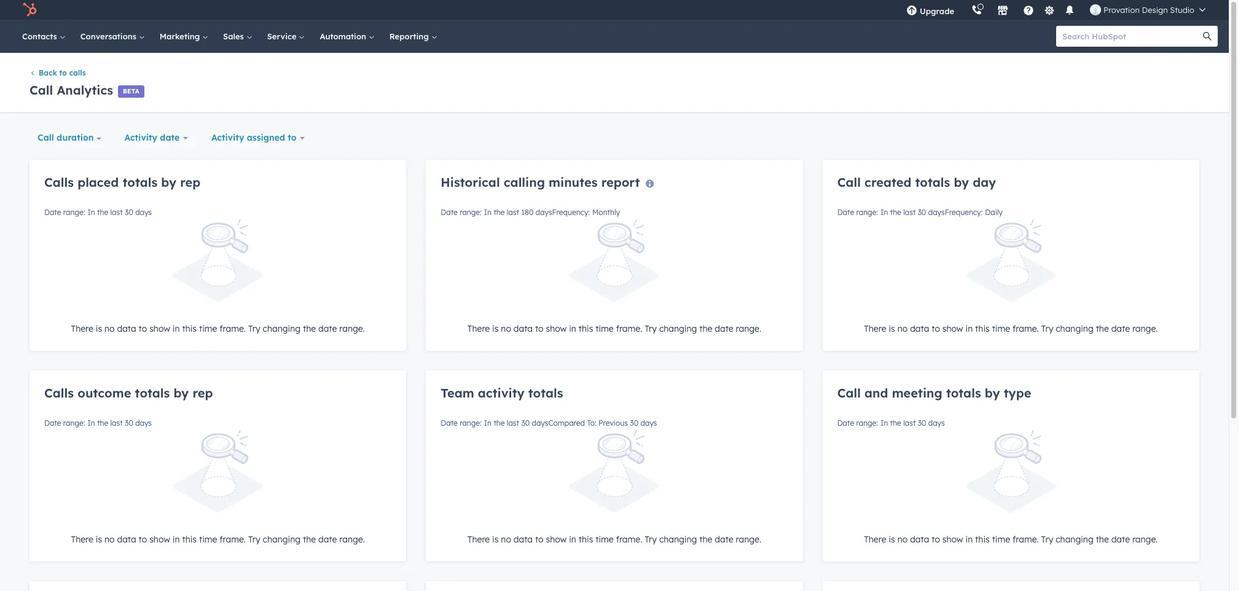 Task type: locate. For each thing, give the bounding box(es) containing it.
days down call created totals by day
[[929, 208, 945, 217]]

date range: in the last 30 days for placed
[[44, 208, 152, 217]]

this
[[182, 324, 197, 335], [579, 324, 593, 335], [976, 324, 990, 335], [182, 534, 197, 545], [579, 534, 593, 545], [976, 534, 990, 545]]

changing for call and meeting totals by type
[[1056, 534, 1094, 545]]

no for team activity totals
[[501, 534, 511, 545]]

changing
[[263, 324, 301, 335], [659, 324, 697, 335], [1056, 324, 1094, 335], [263, 534, 301, 545], [659, 534, 697, 545], [1056, 534, 1094, 545]]

minutes
[[549, 175, 598, 190]]

last down call created totals by day
[[904, 208, 916, 217]]

activity
[[124, 132, 157, 143], [211, 132, 244, 143]]

call for call duration
[[37, 132, 54, 143]]

time for calls placed totals by rep
[[199, 324, 217, 335]]

settings link
[[1042, 3, 1057, 16]]

there for call created totals by day
[[864, 324, 887, 335]]

activity for activity assigned to
[[211, 132, 244, 143]]

30 down calls placed totals by rep
[[125, 208, 133, 217]]

is for calls outcome totals by rep
[[96, 534, 102, 545]]

1 horizontal spatial activity
[[211, 132, 244, 143]]

show for calls placed totals by rep
[[149, 324, 170, 335]]

type
[[1004, 386, 1032, 401]]

30 down calls outcome totals by rep
[[125, 419, 133, 428]]

provation design studio button
[[1083, 0, 1213, 20]]

in for team activity totals
[[569, 534, 576, 545]]

range: down and
[[857, 419, 878, 428]]

is for team activity totals
[[492, 534, 499, 545]]

last down calls outcome totals by rep
[[110, 419, 123, 428]]

there
[[71, 324, 93, 335], [468, 324, 490, 335], [864, 324, 887, 335], [71, 534, 93, 545], [468, 534, 490, 545], [864, 534, 887, 545]]

try
[[248, 324, 260, 335], [645, 324, 657, 335], [1042, 324, 1054, 335], [248, 534, 260, 545], [645, 534, 657, 545], [1042, 534, 1054, 545]]

2 calls from the top
[[44, 386, 74, 401]]

activity left assigned
[[211, 132, 244, 143]]

totals for placed
[[123, 175, 158, 190]]

menu
[[898, 0, 1215, 20]]

calls
[[44, 175, 74, 190], [44, 386, 74, 401]]

analytics
[[57, 82, 113, 98]]

show for call created totals by day
[[943, 324, 964, 335]]

2 frequency: from the left
[[945, 208, 983, 217]]

sales
[[223, 31, 246, 41]]

time for call and meeting totals by type
[[992, 534, 1011, 545]]

data for call created totals by day
[[910, 324, 930, 335]]

days down call and meeting totals by type
[[929, 419, 945, 428]]

marketplaces image
[[998, 6, 1009, 17]]

service link
[[260, 20, 313, 53]]

30 down meeting
[[918, 419, 927, 428]]

range. for calls outcome totals by rep
[[339, 534, 365, 545]]

marketing
[[160, 31, 202, 41]]

frame. for call and meeting totals by type
[[1013, 534, 1039, 545]]

date for team activity totals
[[715, 534, 734, 545]]

data for calls outcome totals by rep
[[117, 534, 136, 545]]

sales link
[[216, 20, 260, 53]]

call down back
[[30, 82, 53, 98]]

there is no data to show in this time frame. try changing the date range. for call created totals by day
[[864, 324, 1158, 335]]

last down calls placed totals by rep
[[110, 208, 123, 217]]

days down calls outcome totals by rep
[[135, 419, 152, 428]]

back to calls
[[39, 68, 86, 78]]

1 horizontal spatial frequency:
[[945, 208, 983, 217]]

frame. for team activity totals
[[616, 534, 643, 545]]

the
[[97, 208, 108, 217], [494, 208, 505, 217], [890, 208, 902, 217], [303, 324, 316, 335], [700, 324, 713, 335], [1096, 324, 1109, 335], [97, 419, 108, 428], [494, 419, 505, 428], [890, 419, 902, 428], [303, 534, 316, 545], [700, 534, 713, 545], [1096, 534, 1109, 545]]

created
[[865, 175, 912, 190]]

calls left outcome
[[44, 386, 74, 401]]

upgrade image
[[907, 6, 918, 17]]

no
[[105, 324, 115, 335], [501, 324, 511, 335], [898, 324, 908, 335], [105, 534, 115, 545], [501, 534, 511, 545], [898, 534, 908, 545]]

1 vertical spatial rep
[[193, 386, 213, 401]]

days down team activity totals
[[532, 419, 549, 428]]

date for calls outcome totals by rep
[[44, 419, 61, 428]]

no for calls outcome totals by rep
[[105, 534, 115, 545]]

1 frequency: from the left
[[552, 208, 590, 217]]

0 horizontal spatial frequency:
[[552, 208, 590, 217]]

range. for calls placed totals by rep
[[339, 324, 365, 335]]

totals up date range: in the last 30 days frequency: daily
[[916, 175, 951, 190]]

time
[[199, 324, 217, 335], [596, 324, 614, 335], [992, 324, 1011, 335], [199, 534, 217, 545], [596, 534, 614, 545], [992, 534, 1011, 545]]

in for calls placed totals by rep
[[88, 208, 95, 217]]

calls outcome totals by rep
[[44, 386, 213, 401]]

by
[[161, 175, 176, 190], [954, 175, 969, 190], [174, 386, 189, 401], [985, 386, 1000, 401]]

calls placed totals by rep
[[44, 175, 201, 190]]

marketplaces button
[[990, 0, 1016, 20]]

in down the created
[[881, 208, 888, 217]]

in for calls outcome totals by rep
[[173, 534, 180, 545]]

beta
[[123, 87, 139, 95]]

days right previous
[[641, 419, 657, 428]]

date
[[44, 208, 61, 217], [441, 208, 458, 217], [838, 208, 854, 217], [44, 419, 61, 428], [441, 419, 458, 428], [838, 419, 854, 428]]

changing for calls placed totals by rep
[[263, 324, 301, 335]]

to inside "popup button"
[[288, 132, 297, 143]]

is for call and meeting totals by type
[[889, 534, 895, 545]]

time for call created totals by day
[[992, 324, 1011, 335]]

totals right outcome
[[135, 386, 170, 401]]

back to calls link
[[30, 68, 86, 78]]

activity down beta
[[124, 132, 157, 143]]

in
[[173, 324, 180, 335], [569, 324, 576, 335], [966, 324, 973, 335], [173, 534, 180, 545], [569, 534, 576, 545], [966, 534, 973, 545]]

show for team activity totals
[[546, 534, 567, 545]]

2 activity from the left
[[211, 132, 244, 143]]

in
[[88, 208, 95, 217], [484, 208, 492, 217], [881, 208, 888, 217], [88, 419, 95, 428], [484, 419, 492, 428], [881, 419, 888, 428]]

show
[[149, 324, 170, 335], [546, 324, 567, 335], [943, 324, 964, 335], [149, 534, 170, 545], [546, 534, 567, 545], [943, 534, 964, 545]]

menu item
[[963, 0, 966, 20]]

date range: in the last 30 days
[[44, 208, 152, 217], [44, 419, 152, 428], [838, 419, 945, 428]]

totals
[[123, 175, 158, 190], [916, 175, 951, 190], [135, 386, 170, 401], [529, 386, 563, 401], [947, 386, 981, 401]]

days down calls placed totals by rep
[[135, 208, 152, 217]]

hubspot link
[[15, 2, 46, 17]]

there for calls placed totals by rep
[[71, 324, 93, 335]]

to:
[[587, 419, 597, 428]]

call duration button
[[30, 126, 109, 150]]

changing for team activity totals
[[659, 534, 697, 545]]

data
[[117, 324, 136, 335], [514, 324, 533, 335], [910, 324, 930, 335], [117, 534, 136, 545], [514, 534, 533, 545], [910, 534, 930, 545]]

frame.
[[220, 324, 246, 335], [616, 324, 643, 335], [1013, 324, 1039, 335], [220, 534, 246, 545], [616, 534, 643, 545], [1013, 534, 1039, 545]]

data for call and meeting totals by type
[[910, 534, 930, 545]]

0 vertical spatial calls
[[44, 175, 74, 190]]

is for call created totals by day
[[889, 324, 895, 335]]

call and meeting totals by type
[[838, 386, 1032, 401]]

this for team activity totals
[[579, 534, 593, 545]]

there is no data to show in this time frame. try changing the date range.
[[71, 324, 365, 335], [468, 324, 762, 335], [864, 324, 1158, 335], [71, 534, 365, 545], [468, 534, 762, 545], [864, 534, 1158, 545]]

date
[[160, 132, 180, 143], [318, 324, 337, 335], [715, 324, 734, 335], [1112, 324, 1130, 335], [318, 534, 337, 545], [715, 534, 734, 545], [1112, 534, 1130, 545]]

30 for created
[[918, 208, 927, 217]]

try for call created totals by day
[[1042, 324, 1054, 335]]

there for call and meeting totals by type
[[864, 534, 887, 545]]

in down and
[[881, 419, 888, 428]]

in down activity
[[484, 419, 492, 428]]

there for calls outcome totals by rep
[[71, 534, 93, 545]]

contacts
[[22, 31, 59, 41]]

is
[[96, 324, 102, 335], [492, 324, 499, 335], [889, 324, 895, 335], [96, 534, 102, 545], [492, 534, 499, 545], [889, 534, 895, 545]]

30 for outcome
[[125, 419, 133, 428]]

totals right meeting
[[947, 386, 981, 401]]

1 activity from the left
[[124, 132, 157, 143]]

try for call and meeting totals by type
[[1042, 534, 1054, 545]]

by for calls placed totals by rep
[[161, 175, 176, 190]]

date for call created totals by day
[[838, 208, 854, 217]]

rep
[[180, 175, 201, 190], [193, 386, 213, 401]]

frequency: down minutes
[[552, 208, 590, 217]]

in for team activity totals
[[484, 419, 492, 428]]

call
[[30, 82, 53, 98], [37, 132, 54, 143], [838, 175, 861, 190], [838, 386, 861, 401]]

range: down placed
[[63, 208, 85, 217]]

last down team activity totals
[[507, 419, 519, 428]]

show for calls outcome totals by rep
[[149, 534, 170, 545]]

contacts link
[[15, 20, 73, 53]]

activity inside "popup button"
[[211, 132, 244, 143]]

frequency:
[[552, 208, 590, 217], [945, 208, 983, 217]]

range: for calls placed totals by rep
[[63, 208, 85, 217]]

last down meeting
[[904, 419, 916, 428]]

monthly
[[593, 208, 620, 217]]

date for team activity totals
[[441, 419, 458, 428]]

totals right placed
[[123, 175, 158, 190]]

1 calls from the top
[[44, 175, 74, 190]]

frequency: left daily
[[945, 208, 983, 217]]

activity for activity date
[[124, 132, 157, 143]]

range. for call and meeting totals by type
[[1133, 534, 1158, 545]]

assigned
[[247, 132, 285, 143]]

daily
[[986, 208, 1003, 217]]

range: down historical
[[460, 208, 482, 217]]

call left duration
[[37, 132, 54, 143]]

in down outcome
[[88, 419, 95, 428]]

0 vertical spatial rep
[[180, 175, 201, 190]]

activity inside popup button
[[124, 132, 157, 143]]

rep for calls placed totals by rep
[[180, 175, 201, 190]]

30
[[125, 208, 133, 217], [918, 208, 927, 217], [125, 419, 133, 428], [522, 419, 530, 428], [630, 419, 639, 428], [918, 419, 927, 428]]

range: down outcome
[[63, 419, 85, 428]]

in for call created totals by day
[[881, 208, 888, 217]]

date range: in the last 30 days down placed
[[44, 208, 152, 217]]

upgrade
[[920, 6, 955, 16]]

call for call analytics
[[30, 82, 53, 98]]

date range: in the last 30 days down and
[[838, 419, 945, 428]]

james peterson image
[[1090, 4, 1102, 15]]

1 vertical spatial calls
[[44, 386, 74, 401]]

call inside button
[[37, 132, 54, 143]]

days
[[135, 208, 152, 217], [536, 208, 552, 217], [929, 208, 945, 217], [135, 419, 152, 428], [532, 419, 549, 428], [641, 419, 657, 428], [929, 419, 945, 428]]

0 horizontal spatial activity
[[124, 132, 157, 143]]

date inside popup button
[[160, 132, 180, 143]]

there is no data to show in this time frame. try changing the date range. for team activity totals
[[468, 534, 762, 545]]

range.
[[339, 324, 365, 335], [736, 324, 762, 335], [1133, 324, 1158, 335], [339, 534, 365, 545], [736, 534, 762, 545], [1133, 534, 1158, 545]]

there is no data to show in this time frame. try changing the date range. for call and meeting totals by type
[[864, 534, 1158, 545]]

in down placed
[[88, 208, 95, 217]]

30 down team activity totals
[[522, 419, 530, 428]]

last for calls placed totals by rep
[[110, 208, 123, 217]]

range: down the team
[[460, 419, 482, 428]]

range:
[[63, 208, 85, 217], [460, 208, 482, 217], [857, 208, 878, 217], [63, 419, 85, 428], [460, 419, 482, 428], [857, 419, 878, 428]]

date for calls outcome totals by rep
[[318, 534, 337, 545]]

notifications button
[[1060, 0, 1081, 20]]

activity assigned to
[[211, 132, 297, 143]]

to
[[59, 68, 67, 78], [288, 132, 297, 143], [139, 324, 147, 335], [535, 324, 544, 335], [932, 324, 940, 335], [139, 534, 147, 545], [535, 534, 544, 545], [932, 534, 940, 545]]

totals up date range: in the last 30 days compared to: previous 30 days
[[529, 386, 563, 401]]

date range: in the last 30 days frequency: daily
[[838, 208, 1003, 217]]

totals for activity
[[529, 386, 563, 401]]

days for team activity totals
[[532, 419, 549, 428]]

this for calls placed totals by rep
[[182, 324, 197, 335]]

days for calls outcome totals by rep
[[135, 419, 152, 428]]

date range: in the last 30 days down outcome
[[44, 419, 152, 428]]

Search HubSpot search field
[[1057, 26, 1207, 47]]

calls left placed
[[44, 175, 74, 190]]

last
[[110, 208, 123, 217], [507, 208, 519, 217], [904, 208, 916, 217], [110, 419, 123, 428], [507, 419, 519, 428], [904, 419, 916, 428]]

range: down the created
[[857, 208, 878, 217]]

30 down call created totals by day
[[918, 208, 927, 217]]

call left the created
[[838, 175, 861, 190]]

call created totals by day
[[838, 175, 997, 190]]

frequency: for in the last 180 days
[[552, 208, 590, 217]]

call left and
[[838, 386, 861, 401]]



Task type: describe. For each thing, give the bounding box(es) containing it.
frame. for calls placed totals by rep
[[220, 324, 246, 335]]

historical
[[441, 175, 500, 190]]

menu containing provation design studio
[[898, 0, 1215, 20]]

calls for calls outcome totals by rep
[[44, 386, 74, 401]]

previous
[[599, 419, 628, 428]]

totals for created
[[916, 175, 951, 190]]

activity date button
[[117, 126, 196, 150]]

last for team activity totals
[[507, 419, 519, 428]]

automation
[[320, 31, 369, 41]]

range. for call created totals by day
[[1133, 324, 1158, 335]]

calling icon button
[[967, 2, 988, 18]]

days right '180'
[[536, 208, 552, 217]]

date for call created totals by day
[[1112, 324, 1130, 335]]

is for calls placed totals by rep
[[96, 324, 102, 335]]

design
[[1142, 5, 1168, 15]]

in for call and meeting totals by type
[[966, 534, 973, 545]]

changing for call created totals by day
[[1056, 324, 1094, 335]]

180
[[522, 208, 534, 217]]

calling
[[504, 175, 545, 190]]

30 for activity
[[522, 419, 530, 428]]

date for calls placed totals by rep
[[318, 324, 337, 335]]

reporting
[[390, 31, 431, 41]]

try for calls placed totals by rep
[[248, 324, 260, 335]]

show for call and meeting totals by type
[[943, 534, 964, 545]]

activity assigned to button
[[203, 126, 313, 150]]

day
[[973, 175, 997, 190]]

outcome
[[78, 386, 131, 401]]

date for calls placed totals by rep
[[44, 208, 61, 217]]

search image
[[1204, 32, 1212, 41]]

help image
[[1023, 6, 1035, 17]]

range: for team activity totals
[[460, 419, 482, 428]]

studio
[[1171, 5, 1195, 15]]

conversations link
[[73, 20, 152, 53]]

no for calls placed totals by rep
[[105, 324, 115, 335]]

report
[[602, 175, 640, 190]]

call analytics
[[30, 82, 113, 98]]

notifications image
[[1065, 6, 1076, 17]]

date range: in the last 30 days compared to: previous 30 days
[[441, 419, 657, 428]]

there is no data to show in this time frame. try changing the date range. for calls outcome totals by rep
[[71, 534, 365, 545]]

in for call and meeting totals by type
[[881, 419, 888, 428]]

placed
[[78, 175, 119, 190]]

date range: in the last 180 days frequency: monthly
[[441, 208, 620, 217]]

last for call and meeting totals by type
[[904, 419, 916, 428]]

compared
[[549, 419, 585, 428]]

in down historical
[[484, 208, 492, 217]]

this for call created totals by day
[[976, 324, 990, 335]]

last left '180'
[[507, 208, 519, 217]]

conversations
[[80, 31, 139, 41]]

historical calling minutes report
[[441, 175, 640, 190]]

frequency: for in the last 30 days
[[945, 208, 983, 217]]

30 right previous
[[630, 419, 639, 428]]

team
[[441, 386, 474, 401]]

help button
[[1019, 0, 1039, 20]]

this for calls outcome totals by rep
[[182, 534, 197, 545]]

no for call created totals by day
[[898, 324, 908, 335]]

date range: in the last 30 days for and
[[838, 419, 945, 428]]

marketing link
[[152, 20, 216, 53]]

changing for calls outcome totals by rep
[[263, 534, 301, 545]]

this for call and meeting totals by type
[[976, 534, 990, 545]]

hubspot image
[[22, 2, 37, 17]]

date range: in the last 30 days for outcome
[[44, 419, 152, 428]]

frame. for call created totals by day
[[1013, 324, 1039, 335]]

totals for outcome
[[135, 386, 170, 401]]

time for calls outcome totals by rep
[[199, 534, 217, 545]]

last for call created totals by day
[[904, 208, 916, 217]]

date for call and meeting totals by type
[[1112, 534, 1130, 545]]

range: for call and meeting totals by type
[[857, 419, 878, 428]]

in for calls placed totals by rep
[[173, 324, 180, 335]]

activity date
[[124, 132, 180, 143]]

calls
[[69, 68, 86, 78]]

provation
[[1104, 5, 1140, 15]]

in for call created totals by day
[[966, 324, 973, 335]]

calling icon image
[[972, 5, 983, 16]]

days for calls placed totals by rep
[[135, 208, 152, 217]]

team activity totals
[[441, 386, 563, 401]]

range. for team activity totals
[[736, 534, 762, 545]]

call duration
[[37, 132, 94, 143]]

rep for calls outcome totals by rep
[[193, 386, 213, 401]]

frame. for calls outcome totals by rep
[[220, 534, 246, 545]]

days for call created totals by day
[[929, 208, 945, 217]]

activity
[[478, 386, 525, 401]]

settings image
[[1044, 5, 1055, 16]]

there is no data to show in this time frame. try changing the date range. for calls placed totals by rep
[[71, 324, 365, 335]]

range: for call created totals by day
[[857, 208, 878, 217]]

calls for calls placed totals by rep
[[44, 175, 74, 190]]

call for call created totals by day
[[838, 175, 861, 190]]

30 for placed
[[125, 208, 133, 217]]

automation link
[[313, 20, 382, 53]]

in for calls outcome totals by rep
[[88, 419, 95, 428]]

no for call and meeting totals by type
[[898, 534, 908, 545]]

30 for and
[[918, 419, 927, 428]]

back
[[39, 68, 57, 78]]

last for calls outcome totals by rep
[[110, 419, 123, 428]]

call for call and meeting totals by type
[[838, 386, 861, 401]]

by for calls outcome totals by rep
[[174, 386, 189, 401]]

reporting link
[[382, 20, 445, 53]]

provation design studio
[[1104, 5, 1195, 15]]

search button
[[1197, 26, 1218, 47]]

time for team activity totals
[[596, 534, 614, 545]]

data for team activity totals
[[514, 534, 533, 545]]

days for call and meeting totals by type
[[929, 419, 945, 428]]

data for calls placed totals by rep
[[117, 324, 136, 335]]

try for calls outcome totals by rep
[[248, 534, 260, 545]]

try for team activity totals
[[645, 534, 657, 545]]

meeting
[[892, 386, 943, 401]]

and
[[865, 386, 889, 401]]

there for team activity totals
[[468, 534, 490, 545]]

duration
[[57, 132, 94, 143]]

service
[[267, 31, 299, 41]]

date for call and meeting totals by type
[[838, 419, 854, 428]]



Task type: vqa. For each thing, say whether or not it's contained in the screenshot.
the Import link
no



